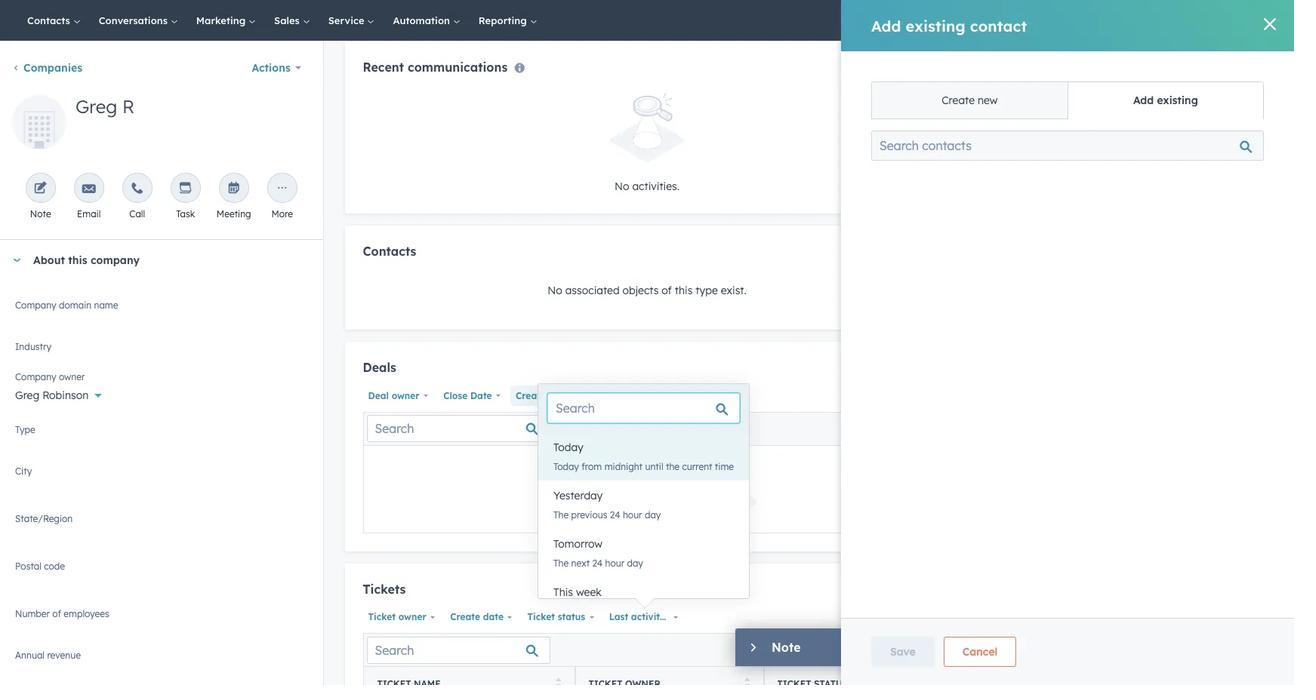 Task type: describe. For each thing, give the bounding box(es) containing it.
0 vertical spatial search search field
[[547, 393, 740, 424]]

sales link
[[265, 0, 319, 41]]

stage
[[637, 390, 664, 401]]

no activities.
[[615, 179, 680, 193]]

call
[[129, 208, 145, 220]]

State/Region text field
[[15, 511, 308, 541]]

close date button
[[438, 386, 504, 406]]

number
[[15, 609, 50, 620]]

City text field
[[15, 464, 308, 494]]

task
[[176, 208, 195, 220]]

today button
[[538, 433, 749, 463]]

1 today from the top
[[553, 441, 583, 455]]

no results found for the current filters.
[[537, 476, 663, 503]]

the for tomorrow
[[553, 558, 569, 569]]

yesterday button
[[538, 481, 749, 511]]

clear
[[687, 390, 711, 401]]

from
[[582, 461, 602, 473]]

deal stage button
[[608, 386, 676, 406]]

the inside the 'no results found for the current filters.'
[[646, 476, 663, 489]]

robinson
[[42, 389, 89, 402]]

edit button
[[12, 95, 66, 155]]

create date
[[450, 612, 504, 623]]

close
[[443, 390, 468, 401]]

create date
[[516, 390, 570, 401]]

tomorrow the next 24 hour day
[[553, 538, 643, 569]]

marketing
[[196, 14, 248, 26]]

ticket status button
[[522, 608, 598, 628]]

meeting image
[[227, 182, 241, 196]]

ticket owner button
[[363, 608, 439, 628]]

caret image
[[12, 259, 21, 262]]

tomorrow
[[553, 538, 603, 551]]

record. inside see the files attached to your activities or uploaded to this record.
[[987, 634, 1021, 647]]

automation link
[[384, 0, 469, 41]]

until
[[645, 461, 663, 473]]

current inside today today from midnight until the current time
[[682, 461, 712, 473]]

deal for deal stage
[[614, 390, 634, 401]]

ticket for ticket owner
[[368, 612, 396, 623]]

day for yesterday
[[645, 510, 661, 521]]

contacts for contacts link
[[27, 14, 73, 26]]

actions
[[252, 61, 291, 75]]

company owner
[[15, 371, 85, 383]]

1 vertical spatial of
[[52, 609, 61, 620]]

(0)
[[1055, 54, 1070, 68]]

postal
[[15, 561, 41, 572]]

note image
[[34, 182, 47, 196]]

communications
[[408, 60, 508, 75]]

greg for greg robinson
[[15, 389, 39, 402]]

+ add for + add button for deals (2) dropdown button at right
[[1249, 135, 1279, 149]]

+ add for + add button for contacts (0) dropdown button
[[1249, 54, 1279, 68]]

activity
[[631, 612, 666, 623]]

deals for deals
[[363, 360, 396, 375]]

search image
[[1262, 15, 1273, 26]]

people
[[1027, 87, 1060, 100]]

all
[[714, 390, 726, 401]]

ticket owner
[[368, 612, 426, 623]]

0 vertical spatial note
[[30, 208, 51, 220]]

more image
[[275, 182, 289, 196]]

type
[[696, 284, 718, 297]]

companies link
[[12, 61, 82, 75]]

1 date from the left
[[483, 612, 504, 623]]

1 press to sort. element from the left
[[556, 678, 561, 686]]

your
[[1111, 615, 1133, 629]]

2 today from the top
[[553, 461, 579, 473]]

company for company domain name
[[15, 300, 56, 311]]

close date
[[443, 390, 492, 401]]

actions button
[[242, 53, 311, 83]]

the inside see the files attached to your activities or uploaded to this record.
[[1008, 615, 1024, 629]]

clear all button
[[682, 386, 731, 406]]

create date button
[[510, 386, 583, 406]]

the left people
[[1008, 87, 1024, 100]]

Search HubSpot search field
[[1082, 8, 1267, 33]]

revenue
[[47, 650, 81, 661]]

greg robinson
[[15, 389, 89, 402]]

found
[[594, 476, 625, 489]]

this
[[553, 586, 573, 600]]

search button
[[1255, 8, 1281, 33]]

week
[[576, 586, 602, 600]]

last
[[609, 612, 628, 623]]

owner for tickets
[[398, 612, 426, 623]]

Annual revenue text field
[[15, 648, 308, 672]]

deal owner
[[368, 390, 420, 401]]

more
[[271, 208, 293, 220]]

Number of employees text field
[[15, 606, 308, 630]]

greg r
[[76, 95, 134, 118]]

number of employees
[[15, 609, 109, 620]]

time
[[715, 461, 734, 473]]

day for tomorrow
[[627, 558, 643, 569]]

yesterday
[[553, 489, 603, 503]]

no for no results found for the current filters.
[[537, 476, 552, 489]]

1 horizontal spatial note
[[772, 640, 801, 655]]

Search search field
[[367, 415, 550, 442]]

1 horizontal spatial of
[[662, 284, 672, 297]]

company
[[91, 254, 140, 267]]

no associated objects of this type exist.
[[548, 284, 747, 297]]

current inside the 'no results found for the current filters.'
[[537, 489, 576, 503]]

2 press to sort. image from the left
[[745, 678, 750, 686]]

see for see the files attached to your activities or uploaded to this record.
[[987, 615, 1005, 629]]

deal for deal owner
[[368, 390, 389, 401]]

meeting
[[217, 208, 251, 220]]

activities
[[1136, 615, 1181, 629]]

(2)
[[1037, 135, 1051, 149]]

attached
[[1050, 615, 1095, 629]]

Postal code text field
[[15, 559, 308, 589]]

this week
[[553, 586, 602, 600]]

industry
[[15, 341, 51, 353]]

recent
[[363, 60, 404, 75]]

for
[[628, 476, 643, 489]]

add for + add button for contacts (0) dropdown button
[[1258, 54, 1279, 68]]

create date button
[[445, 608, 516, 628]]

contacts for contacts (0)
[[1005, 54, 1051, 68]]

24 for tomorrow
[[592, 558, 603, 569]]



Task type: locate. For each thing, give the bounding box(es) containing it.
0 vertical spatial hour
[[623, 510, 642, 521]]

day up this week "button"
[[627, 558, 643, 569]]

0 horizontal spatial to
[[1098, 615, 1108, 629]]

0 vertical spatial no
[[615, 179, 629, 193]]

+ add button
[[1249, 52, 1279, 70], [1249, 133, 1279, 151]]

day up tomorrow button
[[645, 510, 661, 521]]

add for + add button for deals (2) dropdown button at right
[[1258, 135, 1279, 149]]

1 company from the top
[[15, 300, 56, 311]]

the left files
[[1008, 615, 1024, 629]]

add
[[1258, 54, 1279, 68], [1258, 135, 1279, 149]]

see left people
[[987, 87, 1005, 100]]

1 ticket from the left
[[368, 612, 396, 623]]

+
[[1249, 54, 1255, 68], [1249, 135, 1255, 149]]

1 horizontal spatial deals
[[1005, 135, 1034, 149]]

0 vertical spatial the
[[553, 510, 569, 521]]

today today from midnight until the current time
[[553, 441, 734, 473]]

+ add button for deals (2) dropdown button at right
[[1249, 133, 1279, 151]]

company for company owner
[[15, 371, 56, 383]]

last activity date button
[[604, 608, 689, 628]]

hour inside 'yesterday the previous 24 hour day'
[[623, 510, 642, 521]]

company up greg robinson
[[15, 371, 56, 383]]

2 deal from the left
[[614, 390, 634, 401]]

press to sort. image down ticket status 'popup button'
[[556, 678, 561, 686]]

+ for + add button for deals (2) dropdown button at right
[[1249, 135, 1255, 149]]

1 vertical spatial the
[[553, 558, 569, 569]]

0 vertical spatial of
[[662, 284, 672, 297]]

2 add from the top
[[1258, 135, 1279, 149]]

next
[[571, 558, 590, 569]]

tickets
[[363, 582, 406, 597]]

24 inside tomorrow the next 24 hour day
[[592, 558, 603, 569]]

2 horizontal spatial contacts
[[1005, 54, 1051, 68]]

current
[[682, 461, 712, 473], [537, 489, 576, 503]]

1 the from the top
[[553, 510, 569, 521]]

1 vertical spatial +
[[1249, 135, 1255, 149]]

press to sort. element down ticket status 'popup button'
[[556, 678, 561, 686]]

0 horizontal spatial deals
[[363, 360, 396, 375]]

0 vertical spatial greg
[[76, 95, 117, 118]]

greg down company owner
[[15, 389, 39, 402]]

1 vertical spatial contacts
[[1005, 54, 1051, 68]]

0 horizontal spatial create
[[450, 612, 480, 623]]

0 vertical spatial + add
[[1249, 54, 1279, 68]]

note right minimize dialog image
[[772, 640, 801, 655]]

hour for yesterday
[[623, 510, 642, 521]]

0 vertical spatial + add button
[[1249, 52, 1279, 70]]

this inside dropdown button
[[68, 254, 87, 267]]

note
[[30, 208, 51, 220], [772, 640, 801, 655]]

deal
[[368, 390, 389, 401], [614, 390, 634, 401]]

greg for greg r
[[76, 95, 117, 118]]

today up the results
[[553, 461, 579, 473]]

press to sort. element
[[556, 678, 561, 686], [745, 678, 750, 686]]

2 + add button from the top
[[1249, 133, 1279, 151]]

0 horizontal spatial greg
[[15, 389, 39, 402]]

24 right previous
[[610, 510, 620, 521]]

see for see the people associated with this record.
[[987, 87, 1005, 100]]

task image
[[179, 182, 192, 196]]

0 horizontal spatial of
[[52, 609, 61, 620]]

greg inside popup button
[[15, 389, 39, 402]]

with
[[1121, 87, 1142, 100]]

ticket
[[368, 612, 396, 623], [527, 612, 555, 623]]

1 horizontal spatial current
[[682, 461, 712, 473]]

2 date from the left
[[668, 612, 689, 623]]

1 horizontal spatial deal
[[614, 390, 634, 401]]

0 horizontal spatial deal
[[368, 390, 389, 401]]

last activity date
[[609, 612, 689, 623]]

code
[[44, 561, 65, 572]]

no inside alert
[[615, 179, 629, 193]]

create
[[516, 390, 546, 401], [450, 612, 480, 623]]

or
[[1184, 615, 1194, 629]]

1 horizontal spatial day
[[645, 510, 661, 521]]

r
[[122, 95, 134, 118]]

contacts (0)
[[1005, 54, 1070, 68]]

1 vertical spatial owner
[[392, 390, 420, 401]]

owner left close
[[392, 390, 420, 401]]

Search search field
[[547, 393, 740, 424], [367, 637, 550, 664]]

about
[[33, 254, 65, 267]]

1 vertical spatial + add button
[[1249, 133, 1279, 151]]

companies
[[23, 61, 82, 75]]

the down until
[[646, 476, 663, 489]]

the
[[1008, 87, 1024, 100], [666, 461, 680, 473], [646, 476, 663, 489], [1008, 615, 1024, 629]]

2 to from the left
[[1247, 615, 1258, 629]]

email
[[77, 208, 101, 220]]

owner down tickets
[[398, 612, 426, 623]]

no for no activities.
[[615, 179, 629, 193]]

0 horizontal spatial note
[[30, 208, 51, 220]]

day inside 'yesterday the previous 24 hour day'
[[645, 510, 661, 521]]

record.
[[1165, 87, 1200, 100], [987, 634, 1021, 647]]

exist.
[[721, 284, 747, 297]]

1 vertical spatial + add
[[1249, 135, 1279, 149]]

deal owner button
[[363, 386, 432, 406]]

0 horizontal spatial day
[[627, 558, 643, 569]]

status
[[558, 612, 585, 623]]

0 vertical spatial see
[[987, 87, 1005, 100]]

contacts
[[27, 14, 73, 26], [1005, 54, 1051, 68], [363, 244, 416, 259]]

no activities. alert
[[363, 93, 931, 195]]

uploaded
[[1197, 615, 1244, 629]]

deals inside deals (2) dropdown button
[[1005, 135, 1034, 149]]

annual
[[15, 650, 45, 661]]

no for no associated objects of this type exist.
[[548, 284, 562, 297]]

associated
[[1063, 87, 1118, 100], [565, 284, 620, 297]]

24 inside 'yesterday the previous 24 hour day'
[[610, 510, 620, 521]]

1 see from the top
[[987, 87, 1005, 100]]

0 vertical spatial deals
[[1005, 135, 1034, 149]]

recent communications
[[363, 60, 508, 75]]

ticket inside popup button
[[368, 612, 396, 623]]

+ add button for contacts (0) dropdown button
[[1249, 52, 1279, 70]]

hour up tomorrow button
[[623, 510, 642, 521]]

ticket status
[[527, 612, 585, 623]]

today up from
[[553, 441, 583, 455]]

1 horizontal spatial create
[[516, 390, 546, 401]]

company left the domain
[[15, 300, 56, 311]]

the inside today today from midnight until the current time
[[666, 461, 680, 473]]

contacts (0) button
[[971, 41, 1243, 82]]

the inside 'yesterday the previous 24 hour day'
[[553, 510, 569, 521]]

filters.
[[579, 489, 612, 503]]

conversations
[[99, 14, 171, 26]]

0 horizontal spatial press to sort. image
[[556, 678, 561, 686]]

create right close date popup button
[[516, 390, 546, 401]]

1 deal from the left
[[368, 390, 389, 401]]

0 vertical spatial owner
[[59, 371, 85, 383]]

deals (2) button
[[971, 122, 1243, 162]]

1 horizontal spatial record.
[[1165, 87, 1200, 100]]

ticket for ticket status
[[527, 612, 555, 623]]

this week button
[[538, 578, 749, 608]]

1 horizontal spatial press to sort. element
[[745, 678, 750, 686]]

1 + add from the top
[[1249, 54, 1279, 68]]

type
[[15, 424, 35, 436]]

0 vertical spatial associated
[[1063, 87, 1118, 100]]

0 horizontal spatial record.
[[987, 634, 1021, 647]]

1 vertical spatial note
[[772, 640, 801, 655]]

the for yesterday
[[553, 510, 569, 521]]

2 the from the top
[[553, 558, 569, 569]]

1 horizontal spatial contacts
[[363, 244, 416, 259]]

yesterday the previous 24 hour day
[[553, 489, 661, 521]]

see left files
[[987, 615, 1005, 629]]

minimize dialog image
[[748, 643, 760, 655]]

midnight
[[605, 461, 643, 473]]

to
[[1098, 615, 1108, 629], [1247, 615, 1258, 629]]

domain
[[59, 300, 91, 311]]

no inside the 'no results found for the current filters.'
[[537, 476, 552, 489]]

this right about
[[68, 254, 87, 267]]

current left time
[[682, 461, 712, 473]]

1 vertical spatial hour
[[605, 558, 625, 569]]

tomorrow button
[[538, 529, 749, 560]]

service
[[328, 14, 367, 26]]

ticket down tickets
[[368, 612, 396, 623]]

1 vertical spatial create
[[450, 612, 480, 623]]

date right activity
[[668, 612, 689, 623]]

clear all
[[687, 390, 726, 401]]

2 vertical spatial owner
[[398, 612, 426, 623]]

1 horizontal spatial greg
[[76, 95, 117, 118]]

0 vertical spatial company
[[15, 300, 56, 311]]

this right with
[[1145, 87, 1162, 100]]

1 vertical spatial current
[[537, 489, 576, 503]]

press to sort. image down minimize dialog image
[[745, 678, 750, 686]]

1 horizontal spatial date
[[549, 390, 570, 401]]

+ add
[[1249, 54, 1279, 68], [1249, 135, 1279, 149]]

hour for tomorrow
[[605, 558, 625, 569]]

the right until
[[666, 461, 680, 473]]

1 vertical spatial greg
[[15, 389, 39, 402]]

0 vertical spatial contacts
[[27, 14, 73, 26]]

annual revenue
[[15, 650, 81, 661]]

0 horizontal spatial date
[[483, 612, 504, 623]]

2 vertical spatial contacts
[[363, 244, 416, 259]]

list box containing today
[[538, 433, 749, 626]]

2 company from the top
[[15, 371, 56, 383]]

reporting
[[479, 14, 530, 26]]

1 date from the left
[[470, 390, 492, 401]]

owner for deals
[[392, 390, 420, 401]]

ticket left status
[[527, 612, 555, 623]]

0 vertical spatial 24
[[610, 510, 620, 521]]

deals for deals (2)
[[1005, 135, 1034, 149]]

contacts link
[[18, 0, 90, 41]]

associated left objects
[[565, 284, 620, 297]]

results
[[556, 476, 591, 489]]

hour
[[623, 510, 642, 521], [605, 558, 625, 569]]

0 vertical spatial current
[[682, 461, 712, 473]]

deals
[[1005, 135, 1034, 149], [363, 360, 396, 375]]

note down note icon
[[30, 208, 51, 220]]

date
[[483, 612, 504, 623], [668, 612, 689, 623]]

1 vertical spatial no
[[548, 284, 562, 297]]

0 horizontal spatial contacts
[[27, 14, 73, 26]]

of right objects
[[662, 284, 672, 297]]

1 add from the top
[[1258, 54, 1279, 68]]

sales
[[274, 14, 303, 26]]

this left type at the right of page
[[675, 284, 693, 297]]

24
[[610, 510, 620, 521], [592, 558, 603, 569]]

activities.
[[632, 179, 680, 193]]

marketing link
[[187, 0, 265, 41]]

the inside tomorrow the next 24 hour day
[[553, 558, 569, 569]]

1 to from the left
[[1098, 615, 1108, 629]]

postal code
[[15, 561, 65, 572]]

current up previous
[[537, 489, 576, 503]]

see the people associated with this record.
[[987, 87, 1200, 100]]

about this company button
[[0, 240, 308, 281]]

24 right the next
[[592, 558, 603, 569]]

press to sort. image
[[556, 678, 561, 686], [745, 678, 750, 686]]

ticket inside 'popup button'
[[527, 612, 555, 623]]

no
[[615, 179, 629, 193], [548, 284, 562, 297], [537, 476, 552, 489]]

create right ticket owner popup button
[[450, 612, 480, 623]]

0 vertical spatial create
[[516, 390, 546, 401]]

deal stage
[[614, 390, 664, 401]]

1 vertical spatial add
[[1258, 135, 1279, 149]]

day inside tomorrow the next 24 hour day
[[627, 558, 643, 569]]

2 vertical spatial no
[[537, 476, 552, 489]]

1 horizontal spatial 24
[[610, 510, 620, 521]]

this inside see the files attached to your activities or uploaded to this record.
[[1260, 615, 1278, 629]]

1 vertical spatial day
[[627, 558, 643, 569]]

this
[[1145, 87, 1162, 100], [68, 254, 87, 267], [675, 284, 693, 297], [1260, 615, 1278, 629]]

see
[[987, 87, 1005, 100], [987, 615, 1005, 629]]

1 vertical spatial associated
[[565, 284, 620, 297]]

2 + from the top
[[1249, 135, 1255, 149]]

objects
[[623, 284, 659, 297]]

search search field up today button
[[547, 393, 740, 424]]

reporting link
[[469, 0, 546, 41]]

date for close date
[[470, 390, 492, 401]]

0 vertical spatial today
[[553, 441, 583, 455]]

service link
[[319, 0, 384, 41]]

press to sort. element down minimize dialog image
[[745, 678, 750, 686]]

search search field down create date
[[367, 637, 550, 664]]

2 + add from the top
[[1249, 135, 1279, 149]]

0 horizontal spatial date
[[470, 390, 492, 401]]

0 horizontal spatial press to sort. element
[[556, 678, 561, 686]]

create for create date
[[450, 612, 480, 623]]

0 horizontal spatial 24
[[592, 558, 603, 569]]

city
[[15, 466, 32, 477]]

date for create date
[[549, 390, 570, 401]]

0 vertical spatial day
[[645, 510, 661, 521]]

the left the next
[[553, 558, 569, 569]]

contacts inside contacts (0) dropdown button
[[1005, 54, 1051, 68]]

create for create date
[[516, 390, 546, 401]]

1 horizontal spatial to
[[1247, 615, 1258, 629]]

see inside see the files attached to your activities or uploaded to this record.
[[987, 615, 1005, 629]]

1 vertical spatial today
[[553, 461, 579, 473]]

about this company
[[33, 254, 140, 267]]

0 vertical spatial add
[[1258, 54, 1279, 68]]

0 vertical spatial record.
[[1165, 87, 1200, 100]]

+ for + add button for contacts (0) dropdown button
[[1249, 54, 1255, 68]]

0 horizontal spatial ticket
[[368, 612, 396, 623]]

1 vertical spatial deals
[[363, 360, 396, 375]]

of right the number
[[52, 609, 61, 620]]

associated down contacts (0) dropdown button
[[1063, 87, 1118, 100]]

1 + add button from the top
[[1249, 52, 1279, 70]]

hour right the next
[[605, 558, 625, 569]]

greg robinson button
[[15, 381, 308, 405]]

1 horizontal spatial date
[[668, 612, 689, 623]]

to left your
[[1098, 615, 1108, 629]]

deals up the deal owner at left
[[363, 360, 396, 375]]

conversations link
[[90, 0, 187, 41]]

1 press to sort. image from the left
[[556, 678, 561, 686]]

deals left (2)
[[1005, 135, 1034, 149]]

2 press to sort. element from the left
[[745, 678, 750, 686]]

email image
[[82, 182, 96, 196]]

this right uploaded
[[1260, 615, 1278, 629]]

1 vertical spatial 24
[[592, 558, 603, 569]]

1 vertical spatial see
[[987, 615, 1005, 629]]

1 horizontal spatial ticket
[[527, 612, 555, 623]]

2 see from the top
[[987, 615, 1005, 629]]

24 for yesterday
[[610, 510, 620, 521]]

see the files attached to your activities or uploaded to this record.
[[987, 615, 1278, 647]]

0 horizontal spatial associated
[[565, 284, 620, 297]]

greg left r
[[76, 95, 117, 118]]

company domain name
[[15, 300, 118, 311]]

0 horizontal spatial current
[[537, 489, 576, 503]]

date left ticket status
[[483, 612, 504, 623]]

today
[[553, 441, 583, 455], [553, 461, 579, 473]]

0 vertical spatial +
[[1249, 54, 1255, 68]]

contacts inside contacts link
[[27, 14, 73, 26]]

the down yesterday
[[553, 510, 569, 521]]

1 vertical spatial record.
[[987, 634, 1021, 647]]

1 horizontal spatial associated
[[1063, 87, 1118, 100]]

2 ticket from the left
[[527, 612, 555, 623]]

owner up "robinson"
[[59, 371, 85, 383]]

greg
[[76, 95, 117, 118], [15, 389, 39, 402]]

1 + from the top
[[1249, 54, 1255, 68]]

1 vertical spatial company
[[15, 371, 56, 383]]

date
[[470, 390, 492, 401], [549, 390, 570, 401]]

1 vertical spatial search search field
[[367, 637, 550, 664]]

1 horizontal spatial press to sort. image
[[745, 678, 750, 686]]

2 date from the left
[[549, 390, 570, 401]]

call image
[[130, 182, 144, 196]]

hour inside tomorrow the next 24 hour day
[[605, 558, 625, 569]]

list box
[[538, 433, 749, 626]]

to right uploaded
[[1247, 615, 1258, 629]]

automation
[[393, 14, 453, 26]]



Task type: vqa. For each thing, say whether or not it's contained in the screenshot.
Last activity date
yes



